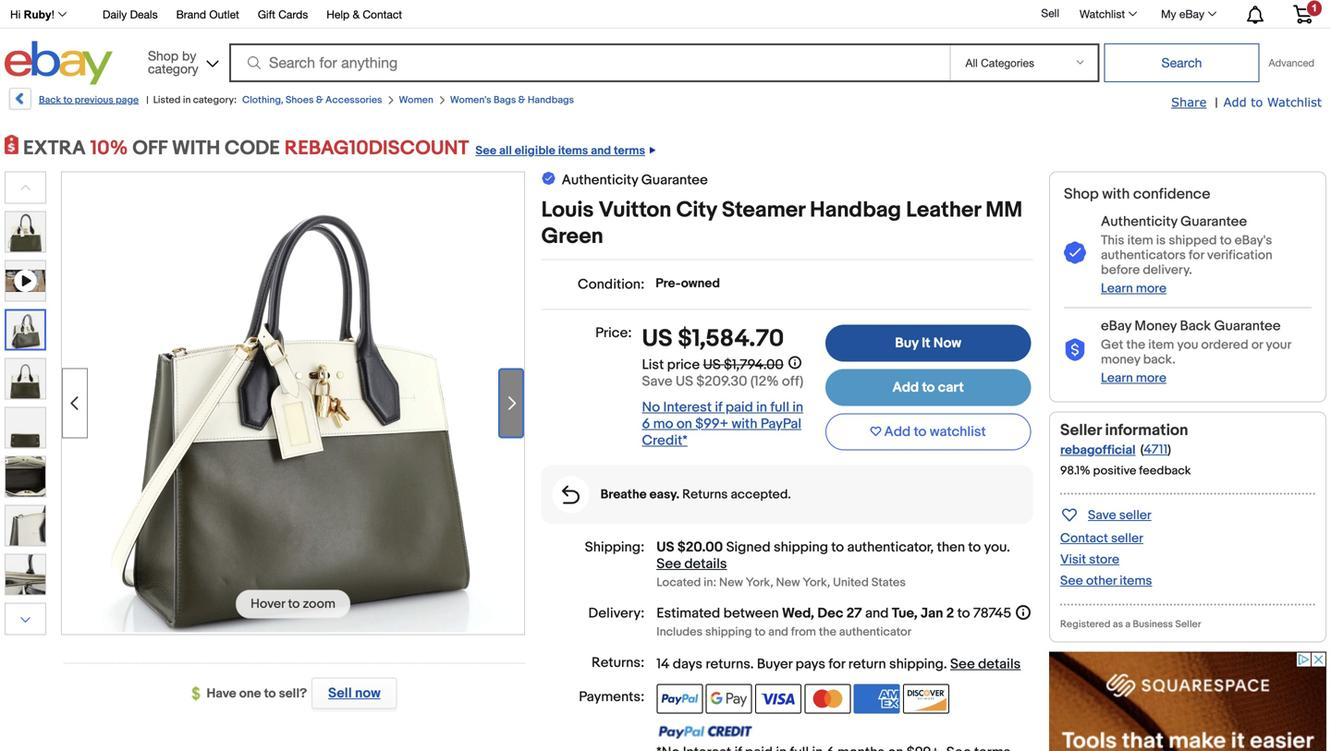 Task type: locate. For each thing, give the bounding box(es) containing it.
0 vertical spatial the
[[1127, 337, 1146, 353]]

to down advanced link
[[1252, 95, 1264, 109]]

2 vertical spatial and
[[769, 626, 789, 640]]

1 horizontal spatial with
[[1103, 185, 1131, 203]]

business
[[1133, 619, 1174, 631]]

0 vertical spatial learn
[[1102, 281, 1134, 297]]

1 horizontal spatial and
[[769, 626, 789, 640]]

watchlist down advanced link
[[1268, 95, 1323, 109]]

shop by category banner
[[0, 0, 1327, 90]]

1 horizontal spatial new
[[777, 576, 800, 591]]

new up "wed," at right bottom
[[777, 576, 800, 591]]

learn down before
[[1102, 281, 1134, 297]]

watchlist right sell link
[[1080, 7, 1126, 20]]

1 vertical spatial shop
[[1065, 185, 1099, 203]]

1 vertical spatial add
[[893, 380, 919, 396]]

0 horizontal spatial ebay
[[1102, 318, 1132, 335]]

1 horizontal spatial see details link
[[951, 657, 1021, 673]]

women's bags & handbags link
[[450, 94, 574, 106]]

1 horizontal spatial shop
[[1065, 185, 1099, 203]]

to right then on the right of page
[[969, 540, 982, 556]]

contact right the help
[[363, 8, 402, 21]]

price
[[667, 357, 700, 374]]

york, up dec
[[803, 576, 831, 591]]

guarantee up or on the top right
[[1215, 318, 1281, 335]]

now
[[934, 335, 962, 352]]

account navigation
[[0, 0, 1327, 29]]

0 horizontal spatial york,
[[746, 576, 774, 591]]

with details__icon image left breathe
[[562, 486, 580, 505]]

save inside us $1,584.70 main content
[[642, 374, 673, 390]]

shipping up the discover image
[[890, 657, 944, 673]]

contact up visit store "link"
[[1061, 531, 1109, 547]]

united
[[833, 576, 869, 591]]

seller for contact
[[1112, 531, 1144, 547]]

louis
[[542, 197, 594, 224]]

1 vertical spatial with details__icon image
[[1065, 339, 1087, 362]]

states
[[872, 576, 906, 591]]

the inside us $1,584.70 main content
[[819, 626, 837, 640]]

0 vertical spatial seller
[[1061, 421, 1102, 441]]

0 horizontal spatial save
[[642, 374, 673, 390]]

see down visit
[[1061, 574, 1084, 589]]

to
[[63, 94, 72, 106], [1252, 95, 1264, 109], [1221, 233, 1232, 249], [923, 380, 935, 396], [914, 424, 927, 441], [832, 540, 845, 556], [969, 540, 982, 556], [958, 606, 971, 622], [755, 626, 766, 640], [264, 687, 276, 702]]

1 horizontal spatial york,
[[803, 576, 831, 591]]

items right the other at the right of the page
[[1120, 574, 1153, 589]]

a
[[1126, 619, 1131, 631]]

hi
[[10, 8, 21, 21]]

to left "ebay's"
[[1221, 233, 1232, 249]]

contact seller link
[[1061, 531, 1144, 547]]

louis vuitton city steamer handbag leather mm green
[[542, 197, 1023, 250]]

from
[[791, 626, 817, 640]]

guarantee up shipped at the top
[[1181, 214, 1248, 230]]

save seller
[[1089, 508, 1152, 524]]

0 vertical spatial item
[[1128, 233, 1154, 249]]

sell left watchlist link at the right
[[1042, 7, 1060, 20]]

1 horizontal spatial |
[[1216, 95, 1219, 111]]

ebay inside ebay money back guarantee get the item you ordered or your money back. learn more
[[1102, 318, 1132, 335]]

0 horizontal spatial and
[[591, 144, 611, 158]]

cart
[[939, 380, 965, 396]]

1 horizontal spatial items
[[1120, 574, 1153, 589]]

0 vertical spatial add
[[1224, 95, 1247, 109]]

the inside ebay money back guarantee get the item you ordered or your money back. learn more
[[1127, 337, 1146, 353]]

you right back. at the right
[[1178, 337, 1199, 353]]

0 horizontal spatial .
[[751, 657, 754, 673]]

0 vertical spatial more
[[1137, 281, 1167, 297]]

None submit
[[1105, 43, 1260, 82]]

0 vertical spatial see details link
[[657, 556, 727, 573]]

0 vertical spatial guarantee
[[642, 172, 708, 189]]

save for save seller
[[1089, 508, 1117, 524]]

0 horizontal spatial authenticity
[[562, 172, 639, 189]]

authenticity down terms
[[562, 172, 639, 189]]

to left watchlist
[[914, 424, 927, 441]]

to left previous
[[63, 94, 72, 106]]

0 horizontal spatial shop
[[148, 48, 179, 63]]

add down buy
[[893, 380, 919, 396]]

ebay inside account navigation
[[1180, 7, 1205, 20]]

seller up contact seller link at the right of the page
[[1120, 508, 1152, 524]]

returns
[[706, 657, 751, 673]]

1 vertical spatial learn
[[1102, 371, 1134, 386]]

confidence
[[1134, 185, 1211, 203]]

0 horizontal spatial see details link
[[657, 556, 727, 573]]

my ebay
[[1162, 7, 1205, 20]]

0 vertical spatial with details__icon image
[[1065, 242, 1087, 265]]

& right the shoes
[[316, 94, 323, 106]]

add inside "add to cart" link
[[893, 380, 919, 396]]

picture 5 of 10 image
[[6, 457, 45, 497]]

add
[[1224, 95, 1247, 109], [893, 380, 919, 396], [885, 424, 911, 441]]

with details__icon image
[[1065, 242, 1087, 265], [1065, 339, 1087, 362], [562, 486, 580, 505]]

1 horizontal spatial the
[[1127, 337, 1146, 353]]

0 vertical spatial seller
[[1120, 508, 1152, 524]]

0 vertical spatial authenticity
[[562, 172, 639, 189]]

buy
[[896, 335, 919, 352]]

american express image
[[854, 685, 901, 715]]

1 horizontal spatial ebay
[[1180, 7, 1205, 20]]

with details__icon image left this
[[1065, 242, 1087, 265]]

picture 7 of 10 image
[[6, 555, 45, 595]]

item left is
[[1128, 233, 1154, 249]]

with details__icon image left the get
[[1065, 339, 1087, 362]]

terms
[[614, 144, 646, 158]]

1 horizontal spatial authenticity
[[1102, 214, 1178, 230]]

handbags
[[528, 94, 574, 106]]

with right if
[[732, 416, 758, 433]]

seller inside button
[[1120, 508, 1152, 524]]

clothing,
[[242, 94, 284, 106]]

handbag
[[810, 197, 902, 224]]

details inside us $20.00 signed shipping to authenticator, then to you . see details located in: new york, new york, united states
[[685, 556, 727, 573]]

0 horizontal spatial back
[[39, 94, 61, 106]]

you right then on the right of page
[[985, 540, 1007, 556]]

2 learn from the top
[[1102, 371, 1134, 386]]

1 horizontal spatial &
[[353, 8, 360, 21]]

1 vertical spatial more
[[1137, 371, 1167, 386]]

2 vertical spatial add
[[885, 424, 911, 441]]

contact
[[363, 8, 402, 21], [1061, 531, 1109, 547]]

authenticators
[[1102, 248, 1187, 264]]

for inside us $1,584.70 main content
[[829, 657, 846, 673]]

watchlist
[[1080, 7, 1126, 20], [1268, 95, 1323, 109]]

to left cart
[[923, 380, 935, 396]]

then
[[937, 540, 966, 556]]

1 horizontal spatial details
[[979, 657, 1021, 673]]

list price us $1,794.00
[[642, 357, 784, 374]]

guarantee inside us $1,584.70 main content
[[642, 172, 708, 189]]

shop inside the shop by category
[[148, 48, 179, 63]]

buyer
[[757, 657, 793, 673]]

us
[[642, 325, 673, 354], [703, 357, 721, 374], [676, 374, 694, 390], [657, 540, 675, 556]]

. inside us $20.00 signed shipping to authenticator, then to you . see details located in: new york, new york, united states
[[1007, 540, 1011, 556]]

the for shipping
[[819, 626, 837, 640]]

0 horizontal spatial for
[[829, 657, 846, 673]]

more inside ebay money back guarantee get the item you ordered or your money back. learn more
[[1137, 371, 1167, 386]]

0 vertical spatial save
[[642, 374, 673, 390]]

sell for sell
[[1042, 7, 1060, 20]]

picture 4 of 10 image
[[6, 408, 45, 448]]

gift cards
[[258, 8, 308, 21]]

0 horizontal spatial &
[[316, 94, 323, 106]]

back left previous
[[39, 94, 61, 106]]

money
[[1135, 318, 1177, 335]]

this
[[1102, 233, 1125, 249]]

the right the get
[[1127, 337, 1146, 353]]

2 vertical spatial with details__icon image
[[562, 486, 580, 505]]

sell inside account navigation
[[1042, 7, 1060, 20]]

2 more from the top
[[1137, 371, 1167, 386]]

learn inside authenticity guarantee this item is shipped to ebay's authenticators for verification before delivery. learn more
[[1102, 281, 1134, 297]]

1 horizontal spatial in
[[757, 399, 768, 416]]

6
[[642, 416, 650, 433]]

2 horizontal spatial &
[[519, 94, 526, 106]]

in left full
[[757, 399, 768, 416]]

see details link up "located"
[[657, 556, 727, 573]]

see inside "contact seller visit store see other items"
[[1061, 574, 1084, 589]]

days
[[673, 657, 703, 673]]

1 vertical spatial learn more link
[[1102, 371, 1167, 386]]

for right is
[[1189, 248, 1205, 264]]

0 horizontal spatial contact
[[363, 8, 402, 21]]

advertisement region
[[1050, 652, 1327, 752]]

seller inside "contact seller visit store see other items"
[[1112, 531, 1144, 547]]

0 horizontal spatial shipping
[[706, 626, 752, 640]]

2 horizontal spatial .
[[1007, 540, 1011, 556]]

1 vertical spatial sell
[[328, 686, 352, 702]]

women's
[[450, 94, 492, 106]]

authenticator,
[[848, 540, 934, 556]]

0 horizontal spatial in
[[183, 94, 191, 106]]

no interest if paid in full in 6 mo on $99+ with paypal credit*
[[642, 399, 804, 449]]

with up this
[[1103, 185, 1131, 203]]

and left from
[[769, 626, 789, 640]]

my
[[1162, 7, 1177, 20]]

vuitton
[[599, 197, 672, 224]]

to up united
[[832, 540, 845, 556]]

sell
[[1042, 7, 1060, 20], [328, 686, 352, 702]]

1 vertical spatial with
[[732, 416, 758, 433]]

learn down the 'money'
[[1102, 371, 1134, 386]]

off)
[[782, 374, 804, 390]]

| left listed on the top of the page
[[146, 94, 149, 106]]

is
[[1157, 233, 1167, 249]]

share | add to watchlist
[[1172, 95, 1323, 111]]

payments:
[[579, 690, 645, 706]]

to inside back to previous page "link"
[[63, 94, 72, 106]]

have one to sell?
[[207, 687, 307, 702]]

learn more link down the 'money'
[[1102, 371, 1167, 386]]

authenticity inside authenticity guarantee this item is shipped to ebay's authenticators for verification before delivery. learn more
[[1102, 214, 1178, 230]]

authenticity guarantee
[[562, 172, 708, 189]]

. up the discover image
[[944, 657, 948, 673]]

1 learn more link from the top
[[1102, 281, 1167, 297]]

item down money
[[1149, 337, 1175, 353]]

0 vertical spatial and
[[591, 144, 611, 158]]

guarantee for authenticity guarantee
[[642, 172, 708, 189]]

add to cart link
[[826, 370, 1032, 407]]

authenticity inside us $1,584.70 main content
[[562, 172, 639, 189]]

1 vertical spatial the
[[819, 626, 837, 640]]

more down delivery.
[[1137, 281, 1167, 297]]

seller right business
[[1176, 619, 1202, 631]]

seller
[[1120, 508, 1152, 524], [1112, 531, 1144, 547]]

2 learn more link from the top
[[1102, 371, 1167, 386]]

sell for sell now
[[328, 686, 352, 702]]

back inside "link"
[[39, 94, 61, 106]]

learn more link down before
[[1102, 281, 1167, 297]]

code
[[225, 136, 280, 160]]

help & contact
[[327, 8, 402, 21]]

see up "located"
[[657, 556, 682, 573]]

paid
[[726, 399, 754, 416]]

learn inside ebay money back guarantee get the item you ordered or your money back. learn more
[[1102, 371, 1134, 386]]

picture 1 of 10 image
[[6, 212, 45, 252]]

0 vertical spatial ebay
[[1180, 7, 1205, 20]]

details down 78745
[[979, 657, 1021, 673]]

2 vertical spatial guarantee
[[1215, 318, 1281, 335]]

1 horizontal spatial back
[[1181, 318, 1212, 335]]

more down back. at the right
[[1137, 371, 1167, 386]]

0 vertical spatial items
[[558, 144, 589, 158]]

with
[[172, 136, 220, 160]]

louis vuitton city steamer handbag leather mm green - picture 2 of 10 image
[[62, 170, 524, 633]]

1 vertical spatial seller
[[1176, 619, 1202, 631]]

for right pays
[[829, 657, 846, 673]]

save inside button
[[1089, 508, 1117, 524]]

buy it now
[[896, 335, 962, 352]]

delivery.
[[1144, 263, 1193, 278]]

Search for anything text field
[[232, 45, 947, 80]]

the down dec
[[819, 626, 837, 640]]

see left all
[[476, 144, 497, 158]]

gift cards link
[[258, 5, 308, 25]]

sell left now
[[328, 686, 352, 702]]

1 vertical spatial contact
[[1061, 531, 1109, 547]]

back up ordered
[[1181, 318, 1212, 335]]

1 vertical spatial details
[[979, 657, 1021, 673]]

shop by category
[[148, 48, 199, 76]]

us up list
[[642, 325, 673, 354]]

1 horizontal spatial you
[[1178, 337, 1199, 353]]

item inside authenticity guarantee this item is shipped to ebay's authenticators for verification before delivery. learn more
[[1128, 233, 1154, 249]]

0 vertical spatial learn more link
[[1102, 281, 1167, 297]]

authenticity for authenticity guarantee this item is shipped to ebay's authenticators for verification before delivery. learn more
[[1102, 214, 1178, 230]]

add to watchlist link
[[1224, 94, 1323, 111]]

1 vertical spatial save
[[1089, 508, 1117, 524]]

shipping
[[774, 540, 829, 556], [706, 626, 752, 640], [890, 657, 944, 673]]

save us $209.30 (12% off)
[[642, 374, 804, 390]]

picture 2 of 10 image
[[6, 311, 44, 349]]

1 horizontal spatial save
[[1089, 508, 1117, 524]]

shipping right signed
[[774, 540, 829, 556]]

0 horizontal spatial sell
[[328, 686, 352, 702]]

see details link down 78745
[[951, 657, 1021, 673]]

1 vertical spatial you
[[985, 540, 1007, 556]]

us $1,584.70
[[642, 325, 785, 354]]

1 horizontal spatial .
[[944, 657, 948, 673]]

1 horizontal spatial sell
[[1042, 7, 1060, 20]]

2 vertical spatial shipping
[[890, 657, 944, 673]]

1 vertical spatial item
[[1149, 337, 1175, 353]]

items
[[558, 144, 589, 158], [1120, 574, 1153, 589]]

registered
[[1061, 619, 1111, 631]]

and up authenticator at the right of page
[[866, 606, 889, 622]]

0 vertical spatial back
[[39, 94, 61, 106]]

it
[[922, 335, 931, 352]]

located
[[657, 576, 701, 591]]

shop left the by
[[148, 48, 179, 63]]

authenticity down "shop with confidence"
[[1102, 214, 1178, 230]]

leather
[[907, 197, 981, 224]]

money
[[1102, 352, 1141, 368]]

shipping down between
[[706, 626, 752, 640]]

in right listed on the top of the page
[[183, 94, 191, 106]]

. right then on the right of page
[[1007, 540, 1011, 556]]

see all eligible items and terms
[[476, 144, 646, 158]]

for inside authenticity guarantee this item is shipped to ebay's authenticators for verification before delivery. learn more
[[1189, 248, 1205, 264]]

pre-
[[656, 276, 681, 292]]

0 vertical spatial watchlist
[[1080, 7, 1126, 20]]

1 vertical spatial authenticity
[[1102, 214, 1178, 230]]

0 horizontal spatial seller
[[1061, 421, 1102, 441]]

& right the help
[[353, 8, 360, 21]]

to down between
[[755, 626, 766, 640]]

0 vertical spatial details
[[685, 556, 727, 573]]

estimated
[[657, 606, 721, 622]]

1 learn from the top
[[1102, 281, 1134, 297]]

in right full
[[793, 399, 804, 416]]

ebay money back guarantee get the item you ordered or your money back. learn more
[[1102, 318, 1292, 386]]

1 more from the top
[[1137, 281, 1167, 297]]

add to watchlist button
[[826, 414, 1032, 451]]

0 vertical spatial sell
[[1042, 7, 1060, 20]]

0 vertical spatial for
[[1189, 248, 1205, 264]]

and left terms
[[591, 144, 611, 158]]

save up no
[[642, 374, 673, 390]]

. left "buyer"
[[751, 657, 754, 673]]

guarantee up city
[[642, 172, 708, 189]]

add inside add to watchlist button
[[885, 424, 911, 441]]

1 vertical spatial items
[[1120, 574, 1153, 589]]

to inside add to watchlist button
[[914, 424, 927, 441]]

details for 14 days returns . buyer pays for return shipping . see details
[[979, 657, 1021, 673]]

0 vertical spatial contact
[[363, 8, 402, 21]]

details up the in:
[[685, 556, 727, 573]]

& inside account navigation
[[353, 8, 360, 21]]

0 horizontal spatial with
[[732, 416, 758, 433]]

new right the in:
[[720, 576, 744, 591]]

you inside us $20.00 signed shipping to authenticator, then to you . see details located in: new york, new york, united states
[[985, 540, 1007, 556]]

0 vertical spatial shop
[[148, 48, 179, 63]]

us left $20.00 at right bottom
[[657, 540, 675, 556]]

2 new from the left
[[777, 576, 800, 591]]

items right eligible
[[558, 144, 589, 158]]

shop for shop with confidence
[[1065, 185, 1099, 203]]

seller inside seller information rebagofficial ( 4711 ) 98.1% positive feedback
[[1061, 421, 1102, 441]]

all
[[499, 144, 512, 158]]

0 vertical spatial shipping
[[774, 540, 829, 556]]

save up contact seller link at the right of the page
[[1089, 508, 1117, 524]]

for
[[1189, 248, 1205, 264], [829, 657, 846, 673]]

visa image
[[756, 685, 802, 715]]

1 vertical spatial for
[[829, 657, 846, 673]]

paypal image
[[657, 685, 703, 715]]

1 horizontal spatial shipping
[[774, 540, 829, 556]]

add right 'share'
[[1224, 95, 1247, 109]]

shop right mm
[[1065, 185, 1099, 203]]

sell link
[[1034, 7, 1068, 20]]

0 horizontal spatial new
[[720, 576, 744, 591]]

0 horizontal spatial watchlist
[[1080, 7, 1126, 20]]

1 vertical spatial ebay
[[1102, 318, 1132, 335]]

ebay right my
[[1180, 7, 1205, 20]]

guarantee inside authenticity guarantee this item is shipped to ebay's authenticators for verification before delivery. learn more
[[1181, 214, 1248, 230]]

1 horizontal spatial watchlist
[[1268, 95, 1323, 109]]

&
[[353, 8, 360, 21], [316, 94, 323, 106], [519, 94, 526, 106]]

dollar sign image
[[192, 687, 207, 702]]

owned
[[681, 276, 720, 292]]

guarantee inside ebay money back guarantee get the item you ordered or your money back. learn more
[[1215, 318, 1281, 335]]

back.
[[1144, 352, 1176, 368]]

0 horizontal spatial the
[[819, 626, 837, 640]]

verification
[[1208, 248, 1273, 264]]

more inside authenticity guarantee this item is shipped to ebay's authenticators for verification before delivery. learn more
[[1137, 281, 1167, 297]]

seller up the rebagofficial
[[1061, 421, 1102, 441]]

watchlist inside watchlist link
[[1080, 7, 1126, 20]]

| right share button
[[1216, 95, 1219, 111]]

add down "add to cart" link
[[885, 424, 911, 441]]

seller down "save seller"
[[1112, 531, 1144, 547]]

1 horizontal spatial seller
[[1176, 619, 1202, 631]]

1 vertical spatial shipping
[[706, 626, 752, 640]]

details
[[685, 556, 727, 573], [979, 657, 1021, 673]]

returns:
[[592, 655, 645, 672]]

1 horizontal spatial contact
[[1061, 531, 1109, 547]]

none submit inside shop by category banner
[[1105, 43, 1260, 82]]

1 horizontal spatial for
[[1189, 248, 1205, 264]]

1 vertical spatial see details link
[[951, 657, 1021, 673]]

item inside ebay money back guarantee get the item you ordered or your money back. learn more
[[1149, 337, 1175, 353]]

0 horizontal spatial items
[[558, 144, 589, 158]]

& right "bags"
[[519, 94, 526, 106]]

see inside us $20.00 signed shipping to authenticator, then to you . see details located in: new york, new york, united states
[[657, 556, 682, 573]]

ebay up the get
[[1102, 318, 1132, 335]]

york, up between
[[746, 576, 774, 591]]

signed
[[727, 540, 771, 556]]

no
[[642, 399, 661, 416]]



Task type: vqa. For each thing, say whether or not it's contained in the screenshot.
you in the US $20.00 Signed shipping to authenticator, then to you . See details Located in: New York, New York, United States
yes



Task type: describe. For each thing, give the bounding box(es) containing it.
the for money
[[1127, 337, 1146, 353]]

see other items link
[[1061, 574, 1153, 589]]

hi ruby !
[[10, 8, 55, 21]]

. for authenticator,
[[1007, 540, 1011, 556]]

off
[[133, 136, 168, 160]]

back inside ebay money back guarantee get the item you ordered or your money back. learn more
[[1181, 318, 1212, 335]]

and inside "link"
[[591, 144, 611, 158]]

buy it now link
[[826, 325, 1032, 362]]

visit
[[1061, 553, 1087, 568]]

1 vertical spatial and
[[866, 606, 889, 622]]

78745
[[974, 606, 1012, 622]]

4711 link
[[1145, 442, 1168, 458]]

steamer
[[722, 197, 805, 224]]

)
[[1168, 442, 1172, 458]]

2 york, from the left
[[803, 576, 831, 591]]

to inside "add to cart" link
[[923, 380, 935, 396]]

$1,584.70
[[678, 325, 785, 354]]

save for save us $209.30 (12% off)
[[642, 374, 673, 390]]

to right one at left
[[264, 687, 276, 702]]

(12%
[[751, 374, 779, 390]]

wed,
[[782, 606, 815, 622]]

picture 6 of 10 image
[[6, 506, 45, 546]]

us up interest
[[676, 374, 694, 390]]

you inside ebay money back guarantee get the item you ordered or your money back. learn more
[[1178, 337, 1199, 353]]

| inside share | add to watchlist
[[1216, 95, 1219, 111]]

shipping inside us $20.00 signed shipping to authenticator, then to you . see details located in: new york, new york, united states
[[774, 540, 829, 556]]

return
[[849, 657, 887, 673]]

27
[[847, 606, 863, 622]]

shipped
[[1169, 233, 1218, 249]]

seller for save
[[1120, 508, 1152, 524]]

watchlist link
[[1070, 3, 1146, 25]]

full
[[771, 399, 790, 416]]

sell now link
[[307, 678, 397, 710]]

shop for shop by category
[[148, 48, 179, 63]]

master card image
[[805, 685, 851, 715]]

learn for authenticity
[[1102, 281, 1134, 297]]

interest
[[664, 399, 712, 416]]

. for pays
[[944, 657, 948, 673]]

contact inside account navigation
[[363, 8, 402, 21]]

list
[[642, 357, 664, 374]]

watchlist inside share | add to watchlist
[[1268, 95, 1323, 109]]

women's bags & handbags
[[450, 94, 574, 106]]

with details__icon image inside us $1,584.70 main content
[[562, 486, 580, 505]]

to inside authenticity guarantee this item is shipped to ebay's authenticators for verification before delivery. learn more
[[1221, 233, 1232, 249]]

0 horizontal spatial |
[[146, 94, 149, 106]]

google pay image
[[706, 685, 753, 715]]

see down the 2
[[951, 657, 976, 673]]

mm
[[986, 197, 1023, 224]]

rebag10discount
[[285, 136, 469, 160]]

14
[[657, 657, 670, 673]]

advanced
[[1269, 57, 1315, 69]]

learn more link for back
[[1102, 371, 1167, 386]]

us down us $1,584.70
[[703, 357, 721, 374]]

add for add to watchlist
[[885, 424, 911, 441]]

more for this
[[1137, 281, 1167, 297]]

details for us $20.00 signed shipping to authenticator, then to you . see details located in: new york, new york, united states
[[685, 556, 727, 573]]

share
[[1172, 95, 1207, 109]]

contact inside "contact seller visit store see other items"
[[1061, 531, 1109, 547]]

visit store link
[[1061, 553, 1120, 568]]

category:
[[193, 94, 237, 106]]

!
[[51, 8, 55, 21]]

green
[[542, 224, 604, 250]]

items inside "see all eligible items and terms" "link"
[[558, 144, 589, 158]]

your
[[1267, 337, 1292, 353]]

daily
[[103, 8, 127, 21]]

sell?
[[279, 687, 307, 702]]

authenticity for authenticity guarantee
[[562, 172, 639, 189]]

includes
[[657, 626, 703, 640]]

1 york, from the left
[[746, 576, 774, 591]]

0 vertical spatial with
[[1103, 185, 1131, 203]]

back to previous page link
[[7, 88, 139, 117]]

pays
[[796, 657, 826, 673]]

picture 3 of 10 image
[[6, 359, 45, 399]]

add inside share | add to watchlist
[[1224, 95, 1247, 109]]

98.1%
[[1061, 464, 1091, 479]]

get
[[1102, 337, 1124, 353]]

paypal credit image
[[657, 725, 753, 740]]

1
[[1312, 2, 1318, 14]]

jan
[[921, 606, 944, 622]]

2 horizontal spatial shipping
[[890, 657, 944, 673]]

with details__icon image for authenticity
[[1065, 242, 1087, 265]]

breathe
[[601, 487, 647, 503]]

registered as a business seller
[[1061, 619, 1202, 631]]

to right the 2
[[958, 606, 971, 622]]

authenticator
[[840, 626, 912, 640]]

contact seller visit store see other items
[[1061, 531, 1153, 589]]

10%
[[90, 136, 128, 160]]

easy.
[[650, 487, 680, 503]]

see inside "link"
[[476, 144, 497, 158]]

shop by category button
[[140, 41, 223, 81]]

daily deals link
[[103, 5, 158, 25]]

2 horizontal spatial in
[[793, 399, 804, 416]]

us inside us $20.00 signed shipping to authenticator, then to you . see details located in: new york, new york, united states
[[657, 540, 675, 556]]

breathe easy. returns accepted.
[[601, 487, 791, 503]]

$209.30
[[697, 374, 748, 390]]

my ebay link
[[1152, 3, 1226, 25]]

positive
[[1094, 464, 1137, 479]]

mo
[[654, 416, 674, 433]]

shop with confidence
[[1065, 185, 1211, 203]]

to inside share | add to watchlist
[[1252, 95, 1264, 109]]

more for back
[[1137, 371, 1167, 386]]

items inside "contact seller visit store see other items"
[[1120, 574, 1153, 589]]

learn for ebay
[[1102, 371, 1134, 386]]

rebagofficial
[[1061, 443, 1136, 459]]

estimated between wed, dec 27 and tue, jan 2 to 78745
[[657, 606, 1012, 622]]

add for add to cart
[[893, 380, 919, 396]]

tue,
[[892, 606, 918, 622]]

no interest if paid in full in 6 mo on $99+ with paypal credit* link
[[642, 399, 804, 449]]

seller information rebagofficial ( 4711 ) 98.1% positive feedback
[[1061, 421, 1192, 479]]

learn more link for this
[[1102, 281, 1167, 297]]

help & contact link
[[327, 5, 402, 25]]

with inside no interest if paid in full in 6 mo on $99+ with paypal credit*
[[732, 416, 758, 433]]

feedback
[[1140, 464, 1192, 479]]

1 link
[[1283, 0, 1324, 27]]

extra
[[23, 136, 86, 160]]

& for women's bags & handbags
[[519, 94, 526, 106]]

& for clothing, shoes & accessories
[[316, 94, 323, 106]]

guarantee for authenticity guarantee this item is shipped to ebay's authenticators for verification before delivery. learn more
[[1181, 214, 1248, 230]]

eligible
[[515, 144, 556, 158]]

ebay's
[[1235, 233, 1273, 249]]

ruby
[[24, 8, 51, 21]]

add to cart
[[893, 380, 965, 396]]

gift
[[258, 8, 276, 21]]

1 new from the left
[[720, 576, 744, 591]]

us $1,584.70 main content
[[542, 170, 1033, 752]]

as
[[1113, 619, 1124, 631]]

sell now
[[328, 686, 381, 702]]

delivery:
[[589, 606, 645, 622]]

shoes
[[286, 94, 314, 106]]

page
[[116, 94, 139, 106]]

with details__icon image for ebay
[[1065, 339, 1087, 362]]

women
[[399, 94, 434, 106]]

text__icon image
[[542, 170, 556, 189]]

video 1 of 1 image
[[6, 261, 45, 301]]

discover image
[[904, 685, 950, 715]]

on
[[677, 416, 693, 433]]



